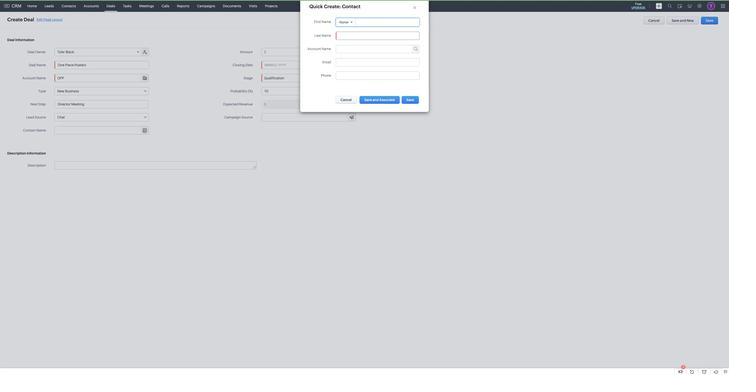 Task type: locate. For each thing, give the bounding box(es) containing it.
account name down the last
[[308, 47, 331, 51]]

closing
[[233, 63, 245, 67]]

information up deal owner
[[15, 38, 34, 42]]

contacts
[[62, 4, 76, 8]]

-none-
[[339, 20, 349, 24]]

tasks
[[123, 4, 132, 8]]

0 horizontal spatial account name
[[22, 76, 46, 80]]

0 horizontal spatial source
[[35, 115, 46, 119]]

1 horizontal spatial account name
[[308, 47, 331, 51]]

visits link
[[245, 0, 261, 12]]

1 source from the left
[[35, 115, 46, 119]]

name
[[322, 20, 331, 24], [322, 34, 331, 38], [322, 47, 331, 51], [37, 63, 46, 67], [37, 76, 46, 80], [37, 129, 46, 132]]

0 vertical spatial information
[[15, 38, 34, 42]]

last
[[315, 34, 321, 38]]

1 horizontal spatial account
[[308, 47, 321, 51]]

account for deal
[[22, 76, 36, 80]]

owner
[[35, 50, 46, 54]]

source right lead
[[35, 115, 46, 119]]

visits
[[249, 4, 257, 8]]

deal down deal owner
[[29, 63, 36, 67]]

quick
[[309, 4, 323, 9]]

information down contact name
[[27, 152, 46, 155]]

source right campaign
[[242, 115, 253, 119]]

and
[[680, 19, 686, 23]]

deal owner
[[27, 50, 46, 54]]

campaigns link
[[193, 0, 219, 12]]

save left and
[[672, 19, 679, 23]]

1 vertical spatial account
[[22, 76, 36, 80]]

last name
[[315, 34, 331, 38]]

account down the last
[[308, 47, 321, 51]]

deal for deal name
[[29, 63, 36, 67]]

home link
[[23, 0, 41, 12]]

probability (%)
[[230, 89, 253, 93]]

None text field
[[55, 61, 149, 69]]

2 save from the left
[[706, 19, 713, 23]]

closing date
[[233, 63, 253, 67]]

cancel
[[648, 19, 660, 23]]

name right the last
[[322, 34, 331, 38]]

save for save
[[706, 19, 713, 23]]

information for description information
[[27, 152, 46, 155]]

none-
[[340, 20, 349, 24]]

None submit
[[402, 96, 419, 104]]

2 source from the left
[[242, 115, 253, 119]]

1 vertical spatial account name
[[22, 76, 46, 80]]

1 horizontal spatial save
[[706, 19, 713, 23]]

contact
[[23, 129, 36, 132]]

save and new
[[672, 19, 694, 23]]

date
[[245, 63, 253, 67]]

1 vertical spatial information
[[27, 152, 46, 155]]

leads
[[45, 4, 54, 8]]

deal
[[24, 17, 34, 22], [7, 38, 14, 42], [27, 50, 34, 54], [29, 63, 36, 67]]

campaign
[[224, 115, 241, 119]]

account down deal name
[[22, 76, 36, 80]]

0 vertical spatial description
[[7, 152, 26, 155]]

campaigns
[[197, 4, 215, 8]]

description for description information
[[7, 152, 26, 155]]

1 vertical spatial description
[[28, 164, 46, 168]]

account name for deal
[[22, 76, 46, 80]]

information for deal information
[[15, 38, 34, 42]]

home
[[27, 4, 37, 8]]

deal for deal information
[[7, 38, 14, 42]]

account
[[308, 47, 321, 51], [22, 76, 36, 80]]

source
[[35, 115, 46, 119], [242, 115, 253, 119]]

None button
[[336, 96, 357, 104], [360, 96, 400, 104], [336, 96, 357, 104], [360, 96, 400, 104]]

0 vertical spatial account
[[308, 47, 321, 51]]

name down owner
[[37, 63, 46, 67]]

save right new
[[706, 19, 713, 23]]

0 horizontal spatial save
[[672, 19, 679, 23]]

create deal edit page layout
[[7, 17, 62, 22]]

account name
[[308, 47, 331, 51], [22, 76, 46, 80]]

0 vertical spatial account name
[[308, 47, 331, 51]]

first name
[[314, 20, 331, 24]]

reports
[[177, 4, 189, 8]]

save
[[672, 19, 679, 23], [706, 19, 713, 23]]

account name for last
[[308, 47, 331, 51]]

deal down create
[[7, 38, 14, 42]]

0 horizontal spatial account
[[22, 76, 36, 80]]

free upgrade
[[632, 2, 645, 9]]

1 horizontal spatial source
[[242, 115, 253, 119]]

0 horizontal spatial description
[[7, 152, 26, 155]]

create: contact
[[324, 4, 361, 9]]

name up email
[[322, 47, 331, 51]]

1 horizontal spatial description
[[28, 164, 46, 168]]

description for description
[[28, 164, 46, 168]]

crm link
[[4, 3, 21, 8]]

free
[[635, 2, 642, 6]]

account for last
[[308, 47, 321, 51]]

information
[[15, 38, 34, 42], [27, 152, 46, 155]]

account name down deal name
[[22, 76, 46, 80]]

1 save from the left
[[672, 19, 679, 23]]

tasks link
[[119, 0, 135, 12]]

description
[[7, 152, 26, 155], [28, 164, 46, 168]]

-
[[339, 20, 340, 24]]

None text field
[[355, 18, 401, 26], [267, 48, 356, 56], [261, 87, 356, 95], [55, 100, 149, 108], [55, 162, 257, 169], [355, 18, 401, 26], [267, 48, 356, 56], [261, 87, 356, 95], [55, 100, 149, 108], [55, 162, 257, 169]]

create
[[7, 17, 23, 22]]

deal information
[[7, 38, 34, 42]]

(%)
[[248, 89, 253, 93]]

name right the 'first'
[[322, 20, 331, 24]]

deal left owner
[[27, 50, 34, 54]]

type
[[38, 89, 46, 93]]



Task type: vqa. For each thing, say whether or not it's contained in the screenshot.
the topmost Account
yes



Task type: describe. For each thing, give the bounding box(es) containing it.
upgrade
[[632, 6, 645, 9]]

documents
[[223, 4, 241, 8]]

deal name
[[29, 63, 46, 67]]

page
[[43, 18, 51, 21]]

probability
[[230, 89, 247, 93]]

save button
[[701, 17, 718, 24]]

lead
[[26, 115, 34, 119]]

2
[[683, 366, 684, 369]]

campaign source
[[224, 115, 253, 119]]

projects link
[[261, 0, 282, 12]]

new
[[687, 19, 694, 23]]

save and new button
[[667, 17, 699, 24]]

MMM D, YYYY text field
[[261, 61, 356, 69]]

step
[[39, 102, 46, 106]]

documents link
[[219, 0, 245, 12]]

deal left edit
[[24, 17, 34, 22]]

edit page layout link
[[37, 18, 62, 21]]

edit
[[37, 18, 43, 21]]

accounts
[[84, 4, 99, 8]]

phone
[[321, 74, 331, 78]]

contacts link
[[58, 0, 80, 12]]

-None- field
[[336, 18, 355, 26]]

meetings link
[[135, 0, 158, 12]]

name right contact at the top left of page
[[37, 129, 46, 132]]

cancel button
[[643, 17, 665, 24]]

stage
[[244, 76, 253, 80]]

description information
[[7, 152, 46, 155]]

accounts link
[[80, 0, 103, 12]]

crm
[[12, 3, 21, 8]]

projects
[[265, 4, 278, 8]]

deals
[[107, 4, 115, 8]]

email
[[322, 60, 331, 64]]

save for save and new
[[672, 19, 679, 23]]

contact name
[[23, 129, 46, 132]]

quick create: contact
[[309, 4, 361, 9]]

calls
[[162, 4, 169, 8]]

layout
[[52, 18, 62, 21]]

meetings
[[139, 4, 154, 8]]

next step
[[30, 102, 46, 106]]

calls link
[[158, 0, 173, 12]]

name up type at the left top of the page
[[37, 76, 46, 80]]

lead source
[[26, 115, 46, 119]]

amount
[[240, 50, 253, 54]]

leads link
[[41, 0, 58, 12]]

first
[[314, 20, 321, 24]]

source for lead source
[[35, 115, 46, 119]]

next
[[30, 102, 38, 106]]

deals link
[[103, 0, 119, 12]]

deal for deal owner
[[27, 50, 34, 54]]

reports link
[[173, 0, 193, 12]]

source for campaign source
[[242, 115, 253, 119]]



